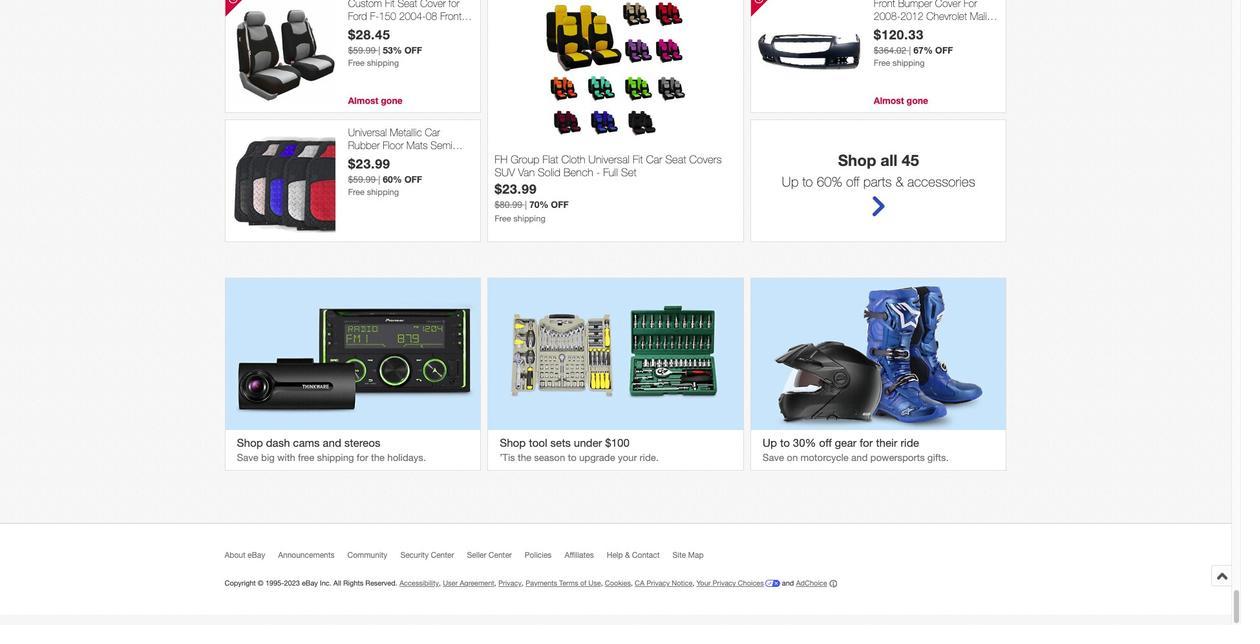 Task type: locate. For each thing, give the bounding box(es) containing it.
$23.99 up $80.99
[[495, 181, 537, 197]]

save
[[237, 453, 259, 464], [763, 453, 784, 464]]

1 vertical spatial car
[[646, 153, 662, 166]]

almost gone up metallic
[[348, 95, 403, 106]]

notice
[[672, 580, 693, 588]]

heavy
[[395, 152, 421, 163]]

fit inside the custom fit seat cover for ford f-150 2004-08 front pair built-in seat gray
[[385, 0, 395, 9]]

shipping inside "$120.33 $364.02 | 67% off free shipping"
[[893, 58, 925, 68]]

security center
[[400, 552, 454, 561]]

front
[[874, 0, 895, 9], [440, 10, 462, 22]]

2 vertical spatial for
[[357, 453, 368, 464]]

3 privacy from the left
[[713, 580, 736, 588]]

save inside shop dash cams and stereos save big with free shipping for the holidays.
[[237, 453, 259, 464]]

0 horizontal spatial privacy
[[498, 580, 522, 588]]

center right security
[[431, 552, 454, 561]]

0 horizontal spatial 60%
[[383, 174, 402, 185]]

universal up "rubber"
[[348, 127, 387, 139]]

center right "seller"
[[489, 552, 512, 561]]

1 horizontal spatial car
[[646, 153, 662, 166]]

the right 'tis
[[518, 453, 532, 464]]

duty
[[424, 152, 444, 163]]

1 horizontal spatial to
[[780, 437, 790, 450]]

2 vertical spatial seat
[[665, 153, 686, 166]]

2 $59.99 from the top
[[348, 174, 376, 185]]

seat left the "covers"
[[665, 153, 686, 166]]

and right cams on the left of the page
[[323, 437, 341, 450]]

car up semi
[[425, 127, 440, 139]]

shop up the "big"
[[237, 437, 263, 450]]

$59.99 down $28.45
[[348, 45, 376, 55]]

map
[[688, 552, 704, 561]]

front bumper cover for 2008-2012 chevrolet malibu primed with fog light holes
[[874, 0, 998, 34]]

1 horizontal spatial &
[[896, 174, 904, 190]]

0 vertical spatial front
[[874, 0, 895, 9]]

2 horizontal spatial to
[[802, 174, 813, 190]]

0 horizontal spatial &
[[625, 552, 630, 561]]

off inside fh group flat cloth universal fit car seat covers suv van solid bench - full set $23.99 $80.99 | 70% off free shipping
[[551, 199, 569, 210]]

0 horizontal spatial almost gone
[[348, 95, 403, 106]]

car left the "covers"
[[646, 153, 662, 166]]

$59.99 down trimmable
[[348, 174, 376, 185]]

2 , from the left
[[495, 580, 496, 588]]

privacy down seller center 'link'
[[498, 580, 522, 588]]

1 horizontal spatial fit
[[633, 153, 643, 166]]

1 gone from the left
[[381, 95, 403, 106]]

off left parts
[[846, 174, 860, 190]]

to
[[802, 174, 813, 190], [780, 437, 790, 450], [568, 453, 577, 464]]

gone up metallic
[[381, 95, 403, 106]]

0 horizontal spatial save
[[237, 453, 259, 464]]

1 vertical spatial ebay
[[302, 580, 318, 588]]

security
[[400, 552, 429, 561]]

adchoice link
[[796, 580, 837, 589]]

1 horizontal spatial up
[[782, 174, 799, 190]]

| down trimmable
[[378, 174, 380, 185]]

1 , from the left
[[439, 580, 441, 588]]

shipping inside fh group flat cloth universal fit car seat covers suv van solid bench - full set $23.99 $80.99 | 70% off free shipping
[[514, 214, 546, 224]]

about
[[225, 552, 246, 561]]

&
[[896, 174, 904, 190], [625, 552, 630, 561]]

shipping inside $23.99 $59.99 | 60% off free shipping
[[367, 187, 399, 197]]

rubber
[[348, 139, 380, 151]]

shop inside shop tool sets under $100 'tis the season to upgrade your ride.
[[500, 437, 526, 450]]

1 horizontal spatial almost
[[874, 95, 904, 106]]

almost up "rubber"
[[348, 95, 378, 106]]

shipping down 70%
[[514, 214, 546, 224]]

3 , from the left
[[522, 580, 524, 588]]

1 horizontal spatial front
[[874, 0, 895, 9]]

light
[[948, 22, 968, 34]]

chevrolet
[[927, 10, 967, 22]]

off down heavy
[[405, 174, 422, 185]]

0 vertical spatial car
[[425, 127, 440, 139]]

policies
[[525, 552, 552, 561]]

$59.99 inside $23.99 $59.99 | 60% off free shipping
[[348, 174, 376, 185]]

1 horizontal spatial all
[[447, 152, 456, 163]]

front up 2008-
[[874, 0, 895, 9]]

free down $28.45
[[348, 58, 365, 68]]

0 vertical spatial ebay
[[248, 552, 265, 561]]

almost down $364.02
[[874, 95, 904, 106]]

your
[[618, 453, 637, 464]]

holes
[[971, 22, 996, 34]]

0 vertical spatial &
[[896, 174, 904, 190]]

shop inside shop dash cams and stereos save big with free shipping for the holidays.
[[237, 437, 263, 450]]

cover
[[420, 0, 446, 9], [935, 0, 961, 9]]

| left 70%
[[525, 200, 527, 210]]

universal inside universal metallic car rubber floor mats semi trimmable heavy duty all weather
[[348, 127, 387, 139]]

| for $120.33
[[909, 45, 911, 55]]

center inside 'link'
[[489, 552, 512, 561]]

0 horizontal spatial fit
[[385, 0, 395, 9]]

ca
[[635, 580, 645, 588]]

1995-
[[266, 580, 284, 588]]

1 vertical spatial fit
[[633, 153, 643, 166]]

2 privacy from the left
[[647, 580, 670, 588]]

ebay left the inc.
[[302, 580, 318, 588]]

1 center from the left
[[431, 552, 454, 561]]

2 cover from the left
[[935, 0, 961, 9]]

1 $59.99 from the top
[[348, 45, 376, 55]]

1 vertical spatial &
[[625, 552, 630, 561]]

0 horizontal spatial shop
[[237, 437, 263, 450]]

2 horizontal spatial shop
[[838, 152, 876, 170]]

0 horizontal spatial and
[[323, 437, 341, 450]]

gone down the 67%
[[907, 95, 928, 106]]

universal
[[348, 127, 387, 139], [589, 153, 630, 166]]

,
[[439, 580, 441, 588], [495, 580, 496, 588], [522, 580, 524, 588], [601, 580, 603, 588], [631, 580, 633, 588], [693, 580, 695, 588]]

$59.99 inside $28.45 $59.99 | 53% off free shipping
[[348, 45, 376, 55]]

2 center from the left
[[489, 552, 512, 561]]

0 horizontal spatial $23.99
[[348, 156, 390, 171]]

0 vertical spatial to
[[802, 174, 813, 190]]

2 gone from the left
[[907, 95, 928, 106]]

2 vertical spatial to
[[568, 453, 577, 464]]

save left on
[[763, 453, 784, 464]]

$23.99 down "rubber"
[[348, 156, 390, 171]]

0 vertical spatial for
[[449, 0, 460, 9]]

weather
[[348, 164, 384, 176]]

off right 70%
[[551, 199, 569, 210]]

60% left parts
[[817, 174, 843, 190]]

gone for $28.45
[[381, 95, 403, 106]]

1 almost from the left
[[348, 95, 378, 106]]

1 horizontal spatial shop
[[500, 437, 526, 450]]

2 almost from the left
[[874, 95, 904, 106]]

seller
[[467, 552, 487, 561]]

shipping down the 53%
[[367, 58, 399, 68]]

free inside $23.99 $59.99 | 60% off free shipping
[[348, 187, 365, 197]]

1 vertical spatial and
[[852, 453, 868, 464]]

| inside fh group flat cloth universal fit car seat covers suv van solid bench - full set $23.99 $80.99 | 70% off free shipping
[[525, 200, 527, 210]]

0 horizontal spatial to
[[568, 453, 577, 464]]

community
[[348, 552, 388, 561]]

off up motorcycle
[[819, 437, 832, 450]]

cover up chevrolet
[[935, 0, 961, 9]]

parts
[[863, 174, 892, 190]]

seat up 2004- on the left of the page
[[398, 0, 417, 9]]

1 horizontal spatial for
[[449, 0, 460, 9]]

free inside $28.45 $59.99 | 53% off free shipping
[[348, 58, 365, 68]]

for inside shop dash cams and stereos save big with free shipping for the holidays.
[[357, 453, 368, 464]]

and left adchoice
[[782, 580, 794, 588]]

front right 08
[[440, 10, 462, 22]]

0 horizontal spatial the
[[371, 453, 385, 464]]

& right help
[[625, 552, 630, 561]]

$364.02
[[874, 45, 907, 55]]

fit up 150
[[385, 0, 395, 9]]

0 vertical spatial universal
[[348, 127, 387, 139]]

$120.33 $364.02 | 67% off free shipping
[[874, 26, 953, 68]]

1 horizontal spatial save
[[763, 453, 784, 464]]

off right the 67%
[[935, 44, 953, 55]]

2 horizontal spatial and
[[852, 453, 868, 464]]

0 horizontal spatial almost
[[348, 95, 378, 106]]

user
[[443, 580, 458, 588]]

0 horizontal spatial universal
[[348, 127, 387, 139]]

to inside up to 30% off gear for their ride save on motorcycle and powersports gifts.
[[780, 437, 790, 450]]

, left your
[[693, 580, 695, 588]]

0 horizontal spatial up
[[763, 437, 777, 450]]

1 horizontal spatial privacy
[[647, 580, 670, 588]]

all down semi
[[447, 152, 456, 163]]

privacy right ca
[[647, 580, 670, 588]]

2 horizontal spatial for
[[860, 437, 873, 450]]

off inside shop all 45 up to 60% off parts & accessories
[[846, 174, 860, 190]]

2 almost gone from the left
[[874, 95, 928, 106]]

off right the 53%
[[405, 44, 422, 55]]

2 the from the left
[[518, 453, 532, 464]]

gifts.
[[928, 453, 949, 464]]

| inside $23.99 $59.99 | 60% off free shipping
[[378, 174, 380, 185]]

center for seller center
[[489, 552, 512, 561]]

to inside shop tool sets under $100 'tis the season to upgrade your ride.
[[568, 453, 577, 464]]

1 horizontal spatial 60%
[[817, 174, 843, 190]]

site map link
[[673, 552, 717, 567]]

0 vertical spatial all
[[447, 152, 456, 163]]

their
[[876, 437, 898, 450]]

0 horizontal spatial for
[[357, 453, 368, 464]]

inc.
[[320, 580, 332, 588]]

cover inside front bumper cover for 2008-2012 chevrolet malibu primed with fog light holes
[[935, 0, 961, 9]]

| left the 53%
[[378, 45, 380, 55]]

universal up full
[[589, 153, 630, 166]]

shipping down weather
[[367, 187, 399, 197]]

universal inside fh group flat cloth universal fit car seat covers suv van solid bench - full set $23.99 $80.99 | 70% off free shipping
[[589, 153, 630, 166]]

covers
[[689, 153, 722, 166]]

shipping right free
[[317, 453, 354, 464]]

shop inside shop all 45 up to 60% off parts & accessories
[[838, 152, 876, 170]]

1 vertical spatial $59.99
[[348, 174, 376, 185]]

1 horizontal spatial ebay
[[302, 580, 318, 588]]

1 vertical spatial all
[[334, 580, 341, 588]]

, left privacy link
[[495, 580, 496, 588]]

1 almost gone from the left
[[348, 95, 403, 106]]

off inside "$120.33 $364.02 | 67% off free shipping"
[[935, 44, 953, 55]]

cover inside the custom fit seat cover for ford f-150 2004-08 front pair built-in seat gray
[[420, 0, 446, 9]]

4 , from the left
[[601, 580, 603, 588]]

1 horizontal spatial universal
[[589, 153, 630, 166]]

free down $80.99
[[495, 214, 511, 224]]

60% down heavy
[[383, 174, 402, 185]]

rights
[[343, 580, 364, 588]]

the inside shop dash cams and stereos save big with free shipping for the holidays.
[[371, 453, 385, 464]]

center for security center
[[431, 552, 454, 561]]

0 horizontal spatial gone
[[381, 95, 403, 106]]

cover up 08
[[420, 0, 446, 9]]

free
[[298, 453, 314, 464]]

1 cover from the left
[[420, 0, 446, 9]]

ebay
[[248, 552, 265, 561], [302, 580, 318, 588]]

0 vertical spatial and
[[323, 437, 341, 450]]

of
[[580, 580, 587, 588]]

0 horizontal spatial center
[[431, 552, 454, 561]]

the
[[371, 453, 385, 464], [518, 453, 532, 464]]

the down stereos
[[371, 453, 385, 464]]

user agreement link
[[443, 580, 495, 588]]

$59.99 for $28.45
[[348, 45, 376, 55]]

front inside the custom fit seat cover for ford f-150 2004-08 front pair built-in seat gray
[[440, 10, 462, 22]]

terms
[[559, 580, 578, 588]]

| inside $28.45 $59.99 | 53% off free shipping
[[378, 45, 380, 55]]

1 horizontal spatial $23.99
[[495, 181, 537, 197]]

copyright
[[225, 580, 256, 588]]

shop for all
[[838, 152, 876, 170]]

about ebay
[[225, 552, 265, 561]]

& inside shop all 45 up to 60% off parts & accessories
[[896, 174, 904, 190]]

& inside "link"
[[625, 552, 630, 561]]

shop
[[838, 152, 876, 170], [237, 437, 263, 450], [500, 437, 526, 450]]

copyright © 1995-2023 ebay inc. all rights reserved. accessibility , user agreement , privacy , payments terms of use , cookies , ca privacy notice , your privacy choices
[[225, 580, 764, 588]]

cookies link
[[605, 580, 631, 588]]

shop all 45 up to 60% off parts & accessories
[[782, 152, 976, 190]]

2 save from the left
[[763, 453, 784, 464]]

privacy right your
[[713, 580, 736, 588]]

1 horizontal spatial almost gone
[[874, 95, 928, 106]]

150
[[379, 10, 396, 22]]

shipping for $23.99
[[367, 187, 399, 197]]

, left cookies link
[[601, 580, 603, 588]]

agreement
[[460, 580, 495, 588]]

| left the 67%
[[909, 45, 911, 55]]

big
[[261, 453, 275, 464]]

and
[[323, 437, 341, 450], [852, 453, 868, 464], [782, 580, 794, 588]]

, left user
[[439, 580, 441, 588]]

and down gear at the right bottom of the page
[[852, 453, 868, 464]]

1 horizontal spatial center
[[489, 552, 512, 561]]

shipping down the 67%
[[893, 58, 925, 68]]

pair
[[348, 22, 364, 34]]

1 vertical spatial up
[[763, 437, 777, 450]]

$80.99
[[495, 200, 522, 210]]

shipping inside $28.45 $59.99 | 53% off free shipping
[[367, 58, 399, 68]]

shop up parts
[[838, 152, 876, 170]]

almost gone down $364.02
[[874, 95, 928, 106]]

shop up 'tis
[[500, 437, 526, 450]]

0 horizontal spatial car
[[425, 127, 440, 139]]

0 vertical spatial $23.99
[[348, 156, 390, 171]]

free down weather
[[348, 187, 365, 197]]

2012
[[901, 10, 924, 22]]

and adchoice
[[780, 580, 827, 588]]

center
[[431, 552, 454, 561], [489, 552, 512, 561]]

almost
[[348, 95, 378, 106], [874, 95, 904, 106]]

, left ca
[[631, 580, 633, 588]]

0 horizontal spatial cover
[[420, 0, 446, 9]]

1 the from the left
[[371, 453, 385, 464]]

free inside fh group flat cloth universal fit car seat covers suv van solid bench - full set $23.99 $80.99 | 70% off free shipping
[[495, 214, 511, 224]]

1 horizontal spatial gone
[[907, 95, 928, 106]]

upgrade
[[579, 453, 615, 464]]

1 horizontal spatial cover
[[935, 0, 961, 9]]

ride.
[[640, 453, 659, 464]]

1 vertical spatial $23.99
[[495, 181, 537, 197]]

1 save from the left
[[237, 453, 259, 464]]

up inside shop all 45 up to 60% off parts & accessories
[[782, 174, 799, 190]]

0 vertical spatial up
[[782, 174, 799, 190]]

car inside universal metallic car rubber floor mats semi trimmable heavy duty all weather
[[425, 127, 440, 139]]

0 horizontal spatial front
[[440, 10, 462, 22]]

free inside "$120.33 $364.02 | 67% off free shipping"
[[874, 58, 891, 68]]

seat down 2004- on the left of the page
[[398, 22, 418, 34]]

all
[[447, 152, 456, 163], [334, 580, 341, 588]]

1 horizontal spatial and
[[782, 580, 794, 588]]

-
[[596, 166, 600, 179]]

fit up set
[[633, 153, 643, 166]]

0 vertical spatial $59.99
[[348, 45, 376, 55]]

1 vertical spatial seat
[[398, 22, 418, 34]]

1 vertical spatial universal
[[589, 153, 630, 166]]

ebay right about
[[248, 552, 265, 561]]

0 vertical spatial fit
[[385, 0, 395, 9]]

free down $364.02
[[874, 58, 891, 68]]

for
[[964, 0, 977, 9]]

to inside shop all 45 up to 60% off parts & accessories
[[802, 174, 813, 190]]

save inside up to 30% off gear for their ride save on motorcycle and powersports gifts.
[[763, 453, 784, 464]]

$23.99 $59.99 | 60% off free shipping
[[348, 156, 422, 197]]

1 vertical spatial front
[[440, 10, 462, 22]]

almost gone for $28.45
[[348, 95, 403, 106]]

, left payments
[[522, 580, 524, 588]]

0 horizontal spatial ebay
[[248, 552, 265, 561]]

1 vertical spatial to
[[780, 437, 790, 450]]

seat inside fh group flat cloth universal fit car seat covers suv van solid bench - full set $23.99 $80.99 | 70% off free shipping
[[665, 153, 686, 166]]

1 horizontal spatial the
[[518, 453, 532, 464]]

2 horizontal spatial privacy
[[713, 580, 736, 588]]

$23.99 inside $23.99 $59.99 | 60% off free shipping
[[348, 156, 390, 171]]

& right parts
[[896, 174, 904, 190]]

1 vertical spatial for
[[860, 437, 873, 450]]

custom
[[348, 0, 382, 9]]

save left the "big"
[[237, 453, 259, 464]]

| inside "$120.33 $364.02 | 67% off free shipping"
[[909, 45, 911, 55]]

all right the inc.
[[334, 580, 341, 588]]

up
[[782, 174, 799, 190], [763, 437, 777, 450]]



Task type: describe. For each thing, give the bounding box(es) containing it.
in
[[388, 22, 395, 34]]

your privacy choices link
[[697, 580, 780, 588]]

6 , from the left
[[693, 580, 695, 588]]

gone for $120.33
[[907, 95, 928, 106]]

60% inside shop all 45 up to 60% off parts & accessories
[[817, 174, 843, 190]]

'tis
[[500, 453, 515, 464]]

full
[[603, 166, 618, 179]]

up to 30% off gear for their ride save on motorcycle and powersports gifts.
[[763, 437, 949, 464]]

cookies
[[605, 580, 631, 588]]

cloth
[[561, 153, 586, 166]]

bench
[[564, 166, 593, 179]]

$59.99 for $23.99
[[348, 174, 376, 185]]

60% inside $23.99 $59.99 | 60% off free shipping
[[383, 174, 402, 185]]

off inside $28.45 $59.99 | 53% off free shipping
[[405, 44, 422, 55]]

off inside up to 30% off gear for their ride save on motorcycle and powersports gifts.
[[819, 437, 832, 450]]

affiliates link
[[565, 552, 607, 567]]

shop for dash
[[237, 437, 263, 450]]

accessories
[[908, 174, 976, 190]]

shop tool sets under $100 'tis the season to upgrade your ride.
[[500, 437, 659, 464]]

help
[[607, 552, 623, 561]]

universal metallic car rubber floor mats semi trimmable heavy duty all weather
[[348, 127, 456, 176]]

©
[[258, 580, 264, 588]]

community link
[[348, 552, 400, 567]]

$120.33
[[874, 26, 924, 42]]

cams
[[293, 437, 320, 450]]

affiliates
[[565, 552, 594, 561]]

$28.45
[[348, 26, 390, 42]]

shipping inside shop dash cams and stereos save big with free shipping for the holidays.
[[317, 453, 354, 464]]

help & contact link
[[607, 552, 673, 567]]

free for $23.99
[[348, 187, 365, 197]]

security center link
[[400, 552, 467, 567]]

gray
[[421, 22, 441, 34]]

1 privacy from the left
[[498, 580, 522, 588]]

semi
[[431, 139, 453, 151]]

free for $120.33
[[874, 58, 891, 68]]

about ebay link
[[225, 552, 278, 567]]

fit inside fh group flat cloth universal fit car seat covers suv van solid bench - full set $23.99 $80.99 | 70% off free shipping
[[633, 153, 643, 166]]

fh group flat cloth universal fit car seat covers suv van solid bench - full set $23.99 $80.99 | 70% off free shipping
[[495, 153, 722, 224]]

almost for $120.33
[[874, 95, 904, 106]]

accessibility link
[[400, 580, 439, 588]]

malibu
[[970, 10, 998, 22]]

with
[[277, 453, 295, 464]]

dash
[[266, 437, 290, 450]]

powersports
[[871, 453, 925, 464]]

shop for tool
[[500, 437, 526, 450]]

2 vertical spatial and
[[782, 580, 794, 588]]

2008-
[[874, 10, 901, 22]]

group
[[511, 153, 540, 166]]

45
[[902, 152, 919, 170]]

payments
[[526, 580, 557, 588]]

70%
[[529, 199, 549, 210]]

suv
[[495, 166, 515, 179]]

67%
[[914, 44, 933, 55]]

the inside shop tool sets under $100 'tis the season to upgrade your ride.
[[518, 453, 532, 464]]

seller center
[[467, 552, 512, 561]]

privacy link
[[498, 580, 522, 588]]

for inside up to 30% off gear for their ride save on motorcycle and powersports gifts.
[[860, 437, 873, 450]]

08
[[426, 10, 437, 22]]

your
[[697, 580, 711, 588]]

shop dash cams and stereos save big with free shipping for the holidays.
[[237, 437, 426, 464]]

f-
[[370, 10, 379, 22]]

0 vertical spatial seat
[[398, 0, 417, 9]]

primed
[[874, 22, 904, 34]]

seller center link
[[467, 552, 525, 567]]

53%
[[383, 44, 402, 55]]

policies link
[[525, 552, 565, 567]]

season
[[534, 453, 565, 464]]

flat
[[543, 153, 558, 166]]

front bumper cover for 2008-2012 chevrolet malibu primed with fog light holes link
[[874, 0, 1000, 34]]

shipping for $120.33
[[893, 58, 925, 68]]

| for $23.99
[[378, 174, 380, 185]]

0 horizontal spatial all
[[334, 580, 341, 588]]

fh group flat cloth universal fit car seat covers suv van solid bench - full set link
[[495, 153, 737, 181]]

use
[[589, 580, 601, 588]]

metallic
[[390, 127, 422, 139]]

all
[[881, 152, 898, 170]]

2004-
[[399, 10, 426, 22]]

adchoice
[[796, 580, 827, 588]]

and inside up to 30% off gear for their ride save on motorcycle and powersports gifts.
[[852, 453, 868, 464]]

with
[[907, 22, 926, 34]]

front inside front bumper cover for 2008-2012 chevrolet malibu primed with fog light holes
[[874, 0, 895, 9]]

floor
[[383, 139, 404, 151]]

almost gone for $120.33
[[874, 95, 928, 106]]

sets
[[551, 437, 571, 450]]

$28.45 $59.99 | 53% off free shipping
[[348, 26, 422, 68]]

under
[[574, 437, 602, 450]]

free for $28.45
[[348, 58, 365, 68]]

tool
[[529, 437, 548, 450]]

30%
[[793, 437, 816, 450]]

car inside fh group flat cloth universal fit car seat covers suv van solid bench - full set $23.99 $80.99 | 70% off free shipping
[[646, 153, 662, 166]]

motorcycle
[[801, 453, 849, 464]]

almost for $28.45
[[348, 95, 378, 106]]

fog
[[929, 22, 945, 34]]

ford
[[348, 10, 367, 22]]

custom fit seat cover for ford f-150 2004-08 front pair built-in seat gray
[[348, 0, 462, 34]]

and inside shop dash cams and stereos save big with free shipping for the holidays.
[[323, 437, 341, 450]]

announcements
[[278, 552, 335, 561]]

shipping for $28.45
[[367, 58, 399, 68]]

site
[[673, 552, 686, 561]]

bumper
[[898, 0, 932, 9]]

off inside $23.99 $59.99 | 60% off free shipping
[[405, 174, 422, 185]]

accessibility
[[400, 580, 439, 588]]

$23.99 inside fh group flat cloth universal fit car seat covers suv van solid bench - full set $23.99 $80.99 | 70% off free shipping
[[495, 181, 537, 197]]

| for $28.45
[[378, 45, 380, 55]]

all inside universal metallic car rubber floor mats semi trimmable heavy duty all weather
[[447, 152, 456, 163]]

ride
[[901, 437, 919, 450]]

for inside the custom fit seat cover for ford f-150 2004-08 front pair built-in seat gray
[[449, 0, 460, 9]]

5 , from the left
[[631, 580, 633, 588]]

custom fit seat cover for ford f-150 2004-08 front pair built-in seat gray link
[[348, 0, 474, 34]]

up inside up to 30% off gear for their ride save on motorcycle and powersports gifts.
[[763, 437, 777, 450]]

choices
[[738, 580, 764, 588]]

holidays.
[[387, 453, 426, 464]]



Task type: vqa. For each thing, say whether or not it's contained in the screenshot.
items for Sold
no



